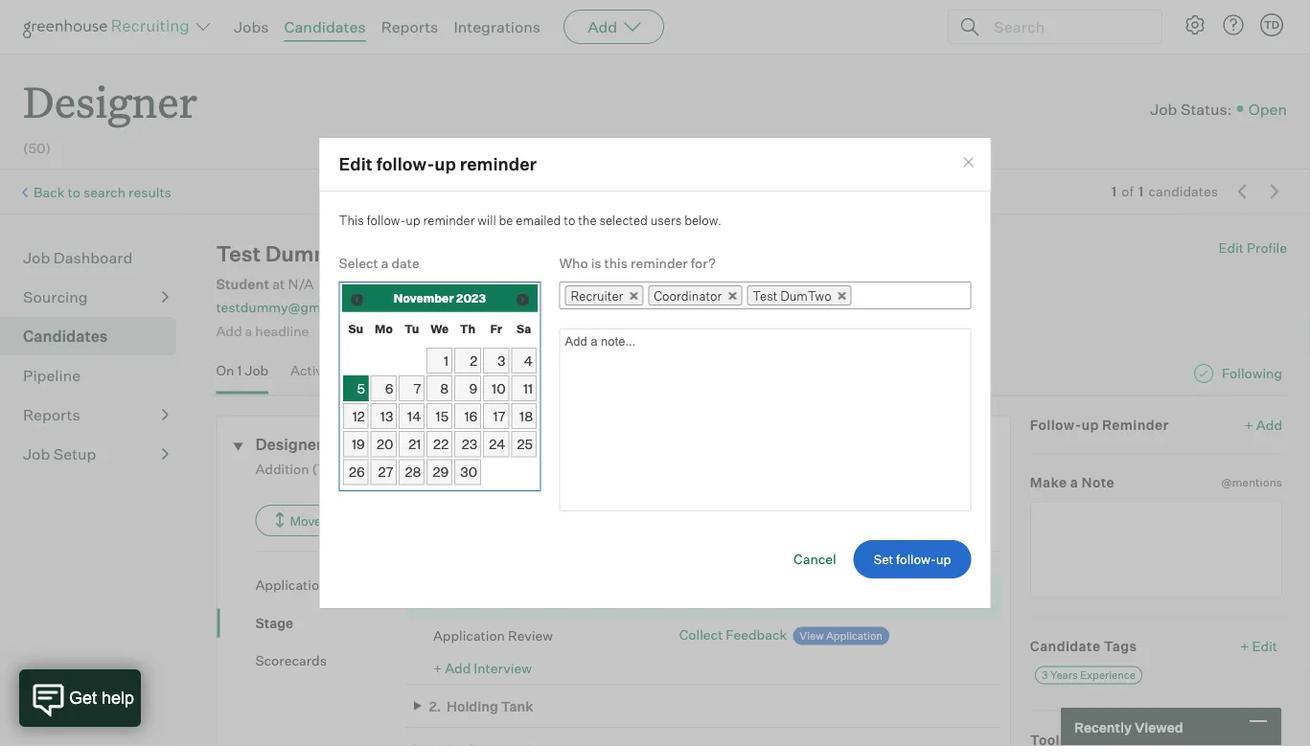 Task type: vqa. For each thing, say whether or not it's contained in the screenshot.
By continuing to use this site, you are agreeing to our use of cookies.
no



Task type: locate. For each thing, give the bounding box(es) containing it.
td button
[[1261, 13, 1284, 36]]

candidate
[[1030, 638, 1101, 655]]

candidate tags
[[1030, 638, 1137, 655]]

search
[[83, 184, 126, 201]]

stage up scorecards on the bottom left of page
[[255, 615, 293, 632]]

activity feed link
[[290, 362, 373, 391]]

2 horizontal spatial a
[[1071, 475, 1079, 491]]

review up interview at the bottom left of the page
[[508, 628, 553, 644]]

0 vertical spatial reminder
[[460, 153, 537, 175]]

n/a
[[288, 275, 314, 293]]

0 horizontal spatial test
[[216, 241, 261, 267]]

10 link
[[483, 376, 509, 402]]

555- up we
[[421, 299, 452, 316]]

oct
[[760, 589, 782, 606], [850, 589, 872, 606]]

2 horizontal spatial edit
[[1252, 638, 1278, 655]]

fr
[[490, 322, 502, 336]]

06:00)
[[550, 299, 596, 316]]

2023 right the |
[[898, 589, 930, 606]]

candidates down sourcing
[[23, 327, 108, 346]]

su
[[348, 322, 363, 336]]

Search text field
[[989, 13, 1145, 41]]

0 vertical spatial a
[[381, 254, 389, 271]]

test right no
[[753, 288, 778, 303]]

designer for designer
[[23, 73, 198, 129]]

0 vertical spatial follow-
[[376, 153, 435, 175]]

to left the
[[564, 212, 575, 227]]

1 left 2 link
[[444, 352, 449, 369]]

3 left "4" link
[[498, 352, 506, 369]]

Add a note... text field
[[559, 329, 972, 512]]

0 horizontal spatial reports
[[23, 406, 80, 425]]

edit inside dialog
[[339, 153, 373, 175]]

1 horizontal spatial candidates
[[284, 17, 366, 36]]

job left setup
[[23, 445, 50, 464]]

close image
[[961, 155, 976, 170]]

2 555- from the left
[[421, 299, 452, 316]]

a for select
[[381, 254, 389, 271]]

oct right on
[[760, 589, 782, 606]]

1 horizontal spatial a
[[381, 254, 389, 271]]

17
[[493, 408, 506, 425]]

1 horizontal spatial to
[[564, 212, 575, 227]]

1 vertical spatial follow-
[[367, 212, 406, 227]]

oct right the |
[[850, 589, 872, 606]]

1 horizontal spatial 3
[[1042, 669, 1048, 682]]

2 23, from the left
[[875, 589, 895, 606]]

application link
[[255, 576, 404, 595]]

stage right move
[[324, 513, 358, 529]]

1 vertical spatial up
[[406, 212, 420, 227]]

up for edit
[[435, 153, 456, 175]]

users
[[651, 212, 682, 227]]

this
[[604, 254, 628, 271]]

a for add
[[245, 322, 252, 339]]

test inside test dummy student at n/a
[[216, 241, 261, 267]]

11
[[523, 380, 533, 397]]

0 vertical spatial designer
[[23, 73, 198, 129]]

recruiter
[[571, 288, 623, 303]]

0 horizontal spatial candidates link
[[23, 325, 169, 348]]

holding
[[447, 698, 498, 715]]

1 horizontal spatial designer
[[255, 435, 323, 454]]

(gmt-06:00) central america
[[508, 299, 703, 316]]

0 horizontal spatial edit
[[339, 153, 373, 175]]

1. application review (current stage)
[[430, 589, 677, 606]]

designer (50)
[[255, 435, 359, 454]]

reports link left integrations at the left
[[381, 17, 438, 36]]

feed
[[342, 362, 373, 379]]

linkedin link
[[460, 362, 515, 391]]

0 vertical spatial (50)
[[23, 140, 51, 157]]

1 vertical spatial designer
[[255, 435, 323, 454]]

0 vertical spatial stage
[[324, 513, 358, 529]]

555-
[[389, 299, 421, 316], [421, 299, 452, 316]]

0 vertical spatial candidates
[[284, 17, 366, 36]]

testdummy@gmail.com
[[216, 299, 366, 316]]

0 vertical spatial test
[[216, 241, 261, 267]]

0 vertical spatial 3
[[498, 352, 506, 369]]

+ add link
[[1245, 416, 1283, 434]]

a inside "edit follow-up reminder" dialog
[[381, 254, 389, 271]]

greenhouse recruiting image
[[23, 15, 196, 38]]

configure image
[[1184, 13, 1207, 36]]

job right on
[[245, 362, 269, 379]]

2 oct from the left
[[850, 589, 872, 606]]

stage inside button
[[324, 513, 358, 529]]

integrations
[[454, 17, 541, 36]]

1 horizontal spatial test
[[753, 288, 778, 303]]

1 horizontal spatial up
[[435, 153, 456, 175]]

1 vertical spatial reminder
[[423, 212, 475, 227]]

+ for + add interview
[[433, 660, 442, 677]]

back to search results
[[34, 184, 171, 201]]

who is this reminder for?
[[559, 254, 716, 271]]

is
[[591, 254, 602, 271]]

4
[[524, 352, 533, 369]]

setup
[[53, 445, 96, 464]]

2023 left the |
[[808, 589, 840, 606]]

555- up tu on the top of page
[[389, 299, 421, 316]]

activity
[[290, 362, 339, 379]]

1 vertical spatial a
[[245, 322, 252, 339]]

provided
[[802, 299, 860, 316]]

1.
[[430, 589, 440, 606]]

reminder for this follow-up reminder will be emailed to the selected users below.
[[423, 212, 475, 227]]

1 vertical spatial edit
[[1219, 240, 1244, 257]]

1 horizontal spatial edit
[[1219, 240, 1244, 257]]

None text field
[[852, 284, 876, 308], [1030, 502, 1283, 598], [852, 284, 876, 308], [1030, 502, 1283, 598]]

None submit
[[854, 540, 972, 579]]

job up sourcing
[[23, 248, 50, 268]]

1 vertical spatial to
[[564, 212, 575, 227]]

2 vertical spatial +
[[433, 660, 442, 677]]

mo
[[375, 322, 393, 336]]

3 inside 3 years experience link
[[1042, 669, 1048, 682]]

23,
[[785, 589, 805, 606], [875, 589, 895, 606]]

select
[[339, 254, 378, 271]]

move stage button
[[255, 505, 378, 537]]

reminder right this
[[631, 254, 688, 271]]

0 horizontal spatial a
[[245, 322, 252, 339]]

@mentions link
[[1222, 474, 1283, 492]]

0 vertical spatial review
[[525, 589, 572, 606]]

for?
[[691, 254, 716, 271]]

16
[[464, 408, 478, 425]]

0 horizontal spatial reports link
[[23, 404, 169, 427]]

1
[[1112, 183, 1117, 200], [1139, 183, 1144, 200], [444, 352, 449, 369], [237, 362, 242, 379]]

job for job setup
[[23, 445, 50, 464]]

0 horizontal spatial stage
[[255, 615, 293, 632]]

2 vertical spatial edit
[[1252, 638, 1278, 655]]

candidates link up pipeline 'link'
[[23, 325, 169, 348]]

collect feedback
[[679, 627, 787, 644]]

a left headline
[[245, 322, 252, 339]]

to right back
[[68, 184, 80, 201]]

1 right on
[[237, 362, 242, 379]]

11 link
[[511, 376, 537, 402]]

application up the stage link
[[255, 577, 327, 594]]

at
[[272, 275, 285, 293]]

23, right the |
[[875, 589, 895, 606]]

15
[[436, 408, 449, 425]]

job left status:
[[1150, 99, 1178, 118]]

26 link
[[343, 459, 369, 485]]

0 horizontal spatial 3
[[498, 352, 506, 369]]

test dummy student at n/a
[[216, 241, 346, 293]]

(50) up addition (test dumtwo)
[[326, 435, 359, 454]]

test up student
[[216, 241, 261, 267]]

23, up view
[[785, 589, 805, 606]]

back to search results link
[[34, 184, 171, 201]]

3 inside 3 link
[[498, 352, 506, 369]]

who
[[559, 254, 588, 271]]

a for make
[[1071, 475, 1079, 491]]

|
[[843, 589, 847, 606]]

1 vertical spatial test
[[753, 288, 778, 303]]

candidates right jobs link
[[284, 17, 366, 36]]

0 vertical spatial candidates link
[[284, 17, 366, 36]]

review
[[525, 589, 572, 606], [508, 628, 553, 644]]

reports link down pipeline 'link'
[[23, 404, 169, 427]]

reports down pipeline
[[23, 406, 80, 425]]

1 vertical spatial candidates
[[23, 327, 108, 346]]

2 vertical spatial a
[[1071, 475, 1079, 491]]

0 horizontal spatial (50)
[[23, 140, 51, 157]]

(50) up back
[[23, 140, 51, 157]]

3 left years
[[1042, 669, 1048, 682]]

td button
[[1257, 10, 1287, 40]]

1 vertical spatial 3
[[1042, 669, 1048, 682]]

2 vertical spatial reminder
[[631, 254, 688, 271]]

8 link
[[427, 376, 452, 402]]

designer down greenhouse recruiting image
[[23, 73, 198, 129]]

review left (current
[[525, 589, 572, 606]]

1 555- from the left
[[389, 299, 421, 316]]

3 for 3 years experience
[[1042, 669, 1048, 682]]

19
[[352, 436, 365, 453]]

0 horizontal spatial to
[[68, 184, 80, 201]]

application down the |
[[826, 630, 883, 643]]

1 horizontal spatial (50)
[[326, 435, 359, 454]]

0 vertical spatial reports link
[[381, 17, 438, 36]]

will
[[478, 212, 496, 227]]

edit for edit profile
[[1219, 240, 1244, 257]]

a left note
[[1071, 475, 1079, 491]]

1 vertical spatial stage
[[255, 615, 293, 632]]

8
[[440, 380, 449, 397]]

job dashboard link
[[23, 247, 169, 270]]

1 horizontal spatial oct
[[850, 589, 872, 606]]

30
[[460, 464, 478, 481]]

1 horizontal spatial 23,
[[875, 589, 895, 606]]

test inside "edit follow-up reminder" dialog
[[753, 288, 778, 303]]

reports left integrations at the left
[[381, 17, 438, 36]]

0 horizontal spatial designer
[[23, 73, 198, 129]]

25 link
[[511, 432, 537, 457]]

view application link
[[793, 628, 890, 646]]

0 horizontal spatial 2023
[[456, 291, 486, 305]]

designer up addition
[[255, 435, 323, 454]]

1 vertical spatial review
[[508, 628, 553, 644]]

1 vertical spatial reports link
[[23, 404, 169, 427]]

25
[[517, 436, 533, 453]]

edit for edit follow-up reminder
[[339, 153, 373, 175]]

move
[[290, 513, 321, 529]]

follow-
[[376, 153, 435, 175], [367, 212, 406, 227]]

0 vertical spatial +
[[1245, 417, 1254, 433]]

designer
[[23, 73, 198, 129], [255, 435, 323, 454]]

1 horizontal spatial stage
[[324, 513, 358, 529]]

reminder left will
[[423, 212, 475, 227]]

2023 up th
[[456, 291, 486, 305]]

0 horizontal spatial up
[[406, 212, 420, 227]]

3 years experience link
[[1035, 667, 1143, 685]]

2 horizontal spatial up
[[1082, 417, 1099, 433]]

candidates link right jobs link
[[284, 17, 366, 36]]

2. holding tank
[[429, 698, 534, 715]]

reminder up be
[[460, 153, 537, 175]]

edit
[[339, 153, 373, 175], [1219, 240, 1244, 257], [1252, 638, 1278, 655]]

november
[[394, 291, 454, 305]]

view
[[800, 630, 824, 643]]

0 vertical spatial edit
[[339, 153, 373, 175]]

resume
[[747, 299, 799, 316]]

a
[[381, 254, 389, 271], [245, 322, 252, 339], [1071, 475, 1079, 491]]

add inside + add link
[[1257, 417, 1283, 433]]

a left date
[[381, 254, 389, 271]]

0 vertical spatial up
[[435, 153, 456, 175]]

follow- for edit
[[376, 153, 435, 175]]

add inside popup button
[[588, 17, 618, 36]]

experience
[[1080, 669, 1136, 682]]

0 vertical spatial reports
[[381, 17, 438, 36]]

1 vertical spatial +
[[1241, 638, 1250, 655]]

make
[[1030, 475, 1067, 491]]

10
[[492, 380, 506, 397]]

0 horizontal spatial 23,
[[785, 589, 805, 606]]

1 vertical spatial candidates link
[[23, 325, 169, 348]]

0 horizontal spatial oct
[[760, 589, 782, 606]]

application
[[255, 577, 327, 594], [447, 589, 522, 606], [433, 628, 505, 644], [826, 630, 883, 643]]



Task type: describe. For each thing, give the bounding box(es) containing it.
1 horizontal spatial 2023
[[808, 589, 840, 606]]

1 oct from the left
[[760, 589, 782, 606]]

1 vertical spatial reports
[[23, 406, 80, 425]]

edit follow-up reminder dialog
[[319, 137, 992, 609]]

application up application review at the bottom of the page
[[447, 589, 522, 606]]

test for dummy
[[216, 241, 261, 267]]

dummy
[[265, 241, 346, 267]]

dashboard
[[53, 248, 133, 268]]

17 link
[[483, 404, 509, 430]]

collect
[[679, 627, 723, 644]]

application up + add interview
[[433, 628, 505, 644]]

27
[[378, 464, 393, 481]]

designer link
[[23, 54, 198, 133]]

on
[[216, 362, 234, 379]]

jobs link
[[234, 17, 269, 36]]

sourcing link
[[23, 286, 169, 309]]

1 link
[[427, 348, 452, 374]]

tank
[[501, 698, 534, 715]]

20
[[377, 436, 393, 453]]

22
[[433, 436, 449, 453]]

select a date
[[339, 254, 420, 271]]

0 horizontal spatial candidates
[[23, 327, 108, 346]]

scorecards
[[255, 653, 327, 670]]

23 link
[[454, 432, 481, 457]]

headline
[[255, 322, 309, 339]]

no
[[726, 299, 744, 316]]

details
[[394, 362, 438, 379]]

status:
[[1181, 99, 1232, 118]]

designer for designer (50)
[[255, 435, 323, 454]]

14
[[407, 408, 421, 425]]

edit follow-up reminder
[[339, 153, 537, 175]]

reminder
[[1102, 417, 1169, 433]]

of
[[1122, 183, 1134, 200]]

2 horizontal spatial 2023
[[898, 589, 930, 606]]

application inside application "link"
[[255, 577, 327, 594]]

3 for 3
[[498, 352, 506, 369]]

1 horizontal spatial candidates link
[[284, 17, 366, 36]]

5 link
[[343, 376, 369, 402]]

application inside view application link
[[826, 630, 883, 643]]

edit profile
[[1219, 240, 1287, 257]]

1 left of
[[1112, 183, 1117, 200]]

+ for + add
[[1245, 417, 1254, 433]]

this follow-up reminder will be emailed to the selected users below.
[[339, 212, 722, 227]]

1 right of
[[1139, 183, 1144, 200]]

+ add interview link
[[433, 660, 532, 677]]

3 link
[[483, 348, 509, 374]]

26
[[349, 464, 365, 481]]

scorecards link
[[255, 652, 404, 671]]

test for dumtwo
[[753, 288, 778, 303]]

30 link
[[454, 459, 481, 485]]

1 vertical spatial (50)
[[326, 435, 359, 454]]

7 link
[[399, 376, 425, 402]]

selected
[[599, 212, 648, 227]]

tu
[[405, 322, 419, 336]]

emailed
[[516, 212, 561, 227]]

1 horizontal spatial reports
[[381, 17, 438, 36]]

22 link
[[427, 432, 452, 457]]

0 vertical spatial to
[[68, 184, 80, 201]]

6 link
[[371, 376, 397, 402]]

make a note
[[1030, 475, 1115, 491]]

applied
[[690, 589, 739, 606]]

up for this
[[406, 212, 420, 227]]

we
[[431, 322, 449, 336]]

+ for + edit
[[1241, 638, 1250, 655]]

6
[[385, 380, 393, 397]]

activity feed
[[290, 362, 373, 379]]

29 link
[[427, 459, 452, 485]]

reminder for who is this reminder for?
[[631, 254, 688, 271]]

job for job status:
[[1150, 99, 1178, 118]]

pipeline
[[23, 366, 81, 386]]

student
[[216, 275, 269, 293]]

4 link
[[511, 348, 537, 374]]

stage)
[[634, 589, 677, 606]]

recently
[[1075, 719, 1132, 736]]

add a headline
[[216, 322, 309, 339]]

+ add interview
[[433, 660, 532, 677]]

on 1 job link
[[216, 362, 269, 391]]

13 link
[[371, 404, 397, 430]]

2 link
[[454, 348, 481, 374]]

23
[[462, 436, 478, 453]]

central
[[599, 299, 646, 316]]

1 horizontal spatial reports link
[[381, 17, 438, 36]]

details link
[[394, 362, 438, 391]]

collect feedback link
[[679, 627, 787, 644]]

stage link
[[255, 614, 404, 633]]

reminder for edit follow-up reminder
[[460, 153, 537, 175]]

2023 inside "edit follow-up reminder" dialog
[[456, 291, 486, 305]]

28 link
[[399, 459, 425, 485]]

linkedin
[[460, 362, 515, 379]]

america
[[649, 299, 703, 316]]

15 link
[[427, 404, 452, 430]]

be
[[499, 212, 513, 227]]

viewed
[[1135, 719, 1183, 736]]

following link
[[1222, 364, 1283, 383]]

coordinator
[[654, 288, 722, 303]]

job for job dashboard
[[23, 248, 50, 268]]

+ edit
[[1241, 638, 1278, 655]]

1 inside "edit follow-up reminder" dialog
[[444, 352, 449, 369]]

24 link
[[483, 432, 509, 457]]

to inside "edit follow-up reminder" dialog
[[564, 212, 575, 227]]

12
[[353, 408, 365, 425]]

test dumtwo
[[753, 288, 832, 303]]

1 23, from the left
[[785, 589, 805, 606]]

none submit inside "edit follow-up reminder" dialog
[[854, 540, 972, 579]]

back
[[34, 184, 65, 201]]

job status:
[[1150, 99, 1232, 118]]

interview
[[474, 660, 532, 677]]

results
[[128, 184, 171, 201]]

open
[[1249, 99, 1287, 118]]

2 vertical spatial up
[[1082, 417, 1099, 433]]

follow-
[[1030, 417, 1082, 433]]

addition
[[255, 461, 309, 477]]

integrations link
[[454, 17, 541, 36]]

no resume provided
[[726, 299, 860, 316]]

18
[[520, 408, 533, 425]]

follow- for this
[[367, 212, 406, 227]]

12 link
[[343, 404, 369, 430]]



